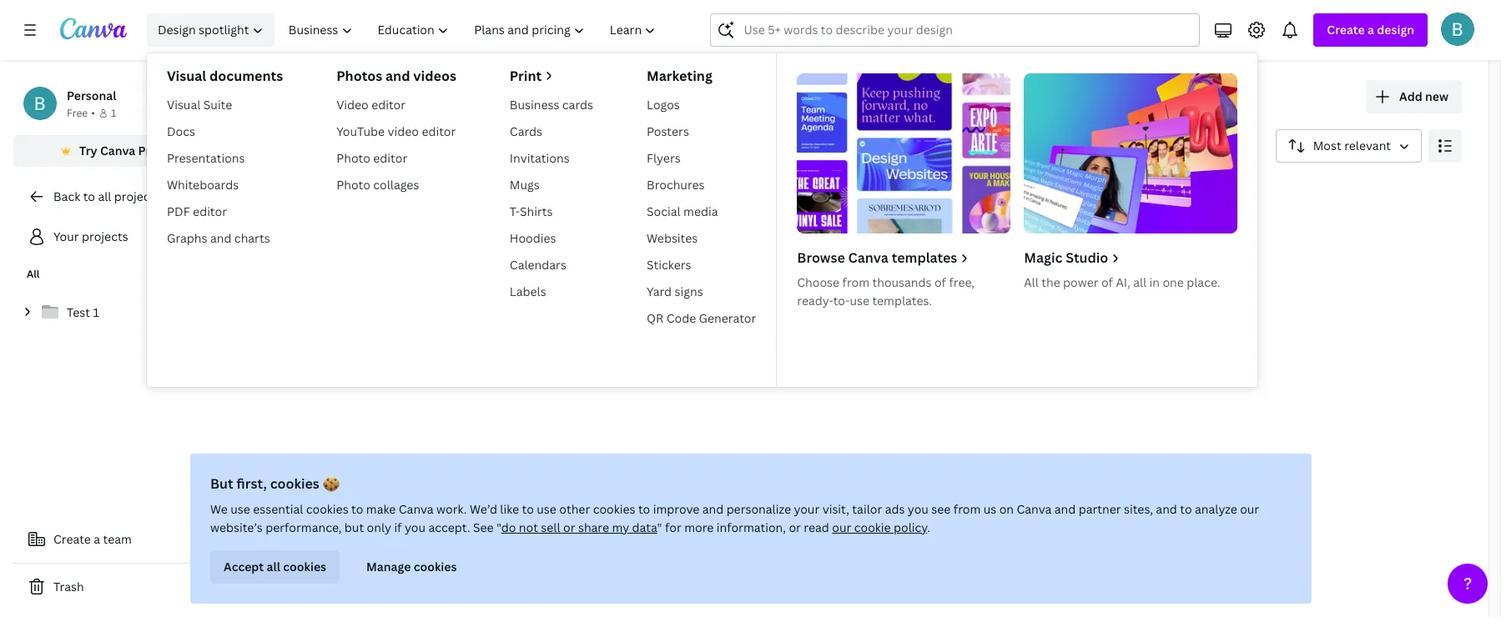 Task type: vqa. For each thing, say whether or not it's contained in the screenshot.
editor
yes



Task type: describe. For each thing, give the bounding box(es) containing it.
0 vertical spatial your
[[230, 79, 291, 115]]

whiteboards
[[167, 177, 239, 193]]

generator
[[699, 310, 756, 326]]

share
[[578, 520, 609, 536]]

visual documents
[[167, 67, 283, 85]]

business cards
[[510, 97, 593, 113]]

see
[[473, 520, 493, 536]]

docs link
[[160, 118, 290, 145]]

read
[[803, 520, 829, 536]]

website's
[[210, 520, 262, 536]]

design spotlight
[[158, 22, 249, 38]]

browse canva templates
[[797, 249, 957, 267]]

we use essential cookies to make canva work. we'd like to use other cookies to improve and personalize your visit, tailor ads you see from us on canva and partner sites, and to analyze our website's performance, but only if you accept. see "
[[210, 501, 1259, 536]]

manage cookies
[[366, 559, 456, 575]]

personalize
[[726, 501, 791, 517]]

studio
[[1066, 249, 1108, 267]]

canva right on
[[1016, 501, 1051, 517]]

photos and videos
[[336, 67, 456, 85]]

new
[[1425, 88, 1448, 104]]

social
[[647, 204, 681, 219]]

0 vertical spatial projects
[[297, 79, 409, 115]]

docs
[[167, 123, 195, 139]]

business cards link
[[503, 92, 600, 118]]

design
[[1377, 22, 1414, 38]]

pdf editor
[[167, 204, 227, 219]]

on
[[999, 501, 1013, 517]]

brochures link
[[640, 172, 763, 199]]

0 vertical spatial 1
[[111, 106, 116, 120]]

templates
[[892, 249, 957, 267]]

use inside the choose from thousands of free, ready-to-use templates.
[[850, 293, 869, 309]]

visual suite link
[[160, 92, 290, 118]]

video
[[336, 97, 369, 113]]

but
[[210, 475, 233, 493]]

most
[[1313, 138, 1341, 154]]

from inside we use essential cookies to make canva work. we'd like to use other cookies to improve and personalize your visit, tailor ads you see from us on canva and partner sites, and to analyze our website's performance, but only if you accept. see "
[[953, 501, 980, 517]]

photo collages
[[336, 177, 419, 193]]

2 vertical spatial projects
[[82, 229, 128, 244]]

first,
[[236, 475, 266, 493]]

create for create a design
[[1327, 22, 1365, 38]]

personal
[[67, 88, 116, 103]]

labels
[[510, 284, 546, 300]]

make
[[366, 501, 395, 517]]

try
[[79, 143, 97, 159]]

video editor
[[336, 97, 406, 113]]

qr
[[647, 310, 664, 326]]

photo editor link
[[330, 145, 463, 172]]

2 or from the left
[[788, 520, 801, 536]]

editor right video on the left top of the page
[[422, 123, 456, 139]]

create a design button
[[1314, 13, 1428, 47]]

design
[[158, 22, 196, 38]]

spotlight
[[199, 22, 249, 38]]

back to all projects
[[53, 189, 160, 204]]

visual suite
[[167, 97, 232, 113]]

my
[[612, 520, 629, 536]]

your projects link
[[13, 220, 217, 254]]

brad klo image
[[1441, 13, 1474, 46]]

add new button
[[1366, 80, 1462, 113]]

thousands
[[872, 275, 932, 290]]

0 horizontal spatial 1
[[93, 305, 99, 320]]

all inside design spotlight menu
[[1133, 275, 1147, 290]]

not
[[518, 520, 538, 536]]

labels link
[[503, 279, 600, 305]]

2 " from the left
[[657, 520, 662, 536]]

posters link
[[640, 118, 763, 145]]

mugs link
[[503, 172, 600, 199]]

create a team button
[[13, 523, 217, 557]]

try canva pro button
[[13, 135, 217, 167]]

hoodies
[[510, 230, 556, 246]]

your inside your projects link
[[53, 229, 79, 244]]

editor for photo editor
[[373, 150, 407, 166]]

to up data on the bottom left
[[638, 501, 650, 517]]

accept all cookies button
[[210, 551, 339, 584]]

cookie
[[854, 520, 890, 536]]

photos
[[336, 67, 382, 85]]

to inside 'link'
[[83, 189, 95, 204]]

of for browse canva templates
[[934, 275, 946, 290]]

accept all cookies
[[223, 559, 326, 575]]

1 vertical spatial you
[[404, 520, 425, 536]]

pdf editor link
[[160, 199, 290, 225]]

back to all projects link
[[13, 180, 217, 214]]

charts
[[234, 230, 270, 246]]

and up do not sell or share my data " for more information, or read our cookie policy .
[[702, 501, 723, 517]]

all for the all button
[[237, 184, 252, 199]]

cards link
[[503, 118, 600, 145]]

0 vertical spatial you
[[907, 501, 928, 517]]

mugs
[[510, 177, 540, 193]]

video
[[388, 123, 419, 139]]

photo for photo editor
[[336, 150, 370, 166]]

to up but at the left
[[351, 501, 363, 517]]

manage
[[366, 559, 410, 575]]

canva up if
[[398, 501, 433, 517]]

yard signs
[[647, 284, 703, 300]]

videos button
[[533, 176, 585, 208]]

data
[[632, 520, 657, 536]]

Search search field
[[744, 14, 1167, 46]]

photo editor
[[336, 150, 407, 166]]

most relevant
[[1313, 138, 1391, 154]]

signs
[[675, 284, 703, 300]]

videos
[[413, 67, 456, 85]]

cards
[[510, 123, 542, 139]]

projects inside 'link'
[[114, 189, 160, 204]]



Task type: locate. For each thing, give the bounding box(es) containing it.
create inside button
[[53, 531, 91, 547]]

all inside design spotlight menu
[[1024, 275, 1039, 290]]

•
[[91, 106, 95, 120]]

1 horizontal spatial all
[[237, 184, 252, 199]]

our down visit,
[[832, 520, 851, 536]]

projects up youtube at the top of the page
[[297, 79, 409, 115]]

all inside button
[[237, 184, 252, 199]]

projects down back to all projects
[[82, 229, 128, 244]]

all for all the power of ai, all in one place.
[[1024, 275, 1039, 290]]

analyze
[[1194, 501, 1237, 517]]

graphs and charts
[[167, 230, 270, 246]]

0 horizontal spatial from
[[842, 275, 869, 290]]

use left templates.
[[850, 293, 869, 309]]

canva right try
[[100, 143, 135, 159]]

cookies down accept.
[[413, 559, 456, 575]]

1 horizontal spatial all
[[266, 559, 280, 575]]

tailor
[[852, 501, 882, 517]]

2 horizontal spatial all
[[1024, 275, 1039, 290]]

1 horizontal spatial "
[[657, 520, 662, 536]]

use up sell
[[536, 501, 556, 517]]

canva inside design spotlight menu
[[848, 249, 888, 267]]

graphs and charts link
[[160, 225, 290, 252]]

2 photo from the top
[[336, 177, 370, 193]]

1 right •
[[111, 106, 116, 120]]

of left free,
[[934, 275, 946, 290]]

1 of from the left
[[934, 275, 946, 290]]

a left team
[[94, 531, 100, 547]]

pdf
[[167, 204, 190, 219]]

2 of from the left
[[1101, 275, 1113, 290]]

1 vertical spatial a
[[94, 531, 100, 547]]

or right sell
[[563, 520, 575, 536]]

videos
[[539, 184, 578, 199]]

editor
[[371, 97, 406, 113], [422, 123, 456, 139], [373, 150, 407, 166], [193, 204, 227, 219]]

ads
[[885, 501, 904, 517]]

1 horizontal spatial or
[[788, 520, 801, 536]]

1 horizontal spatial your projects
[[230, 79, 409, 115]]

our right analyze
[[1240, 501, 1259, 517]]

cookies inside manage cookies button
[[413, 559, 456, 575]]

0 vertical spatial our
[[1240, 501, 1259, 517]]

print
[[510, 67, 542, 85]]

top level navigation element
[[144, 13, 1258, 387]]

websites
[[647, 230, 698, 246]]

a
[[1368, 22, 1374, 38], [94, 531, 100, 547]]

or left read on the right bottom of the page
[[788, 520, 801, 536]]

from left us
[[953, 501, 980, 517]]

cookies
[[270, 475, 319, 493], [306, 501, 348, 517], [593, 501, 635, 517], [283, 559, 326, 575], [413, 559, 456, 575]]

and up video editor link
[[385, 67, 410, 85]]

your projects down back to all projects
[[53, 229, 128, 244]]

1 vertical spatial your
[[53, 229, 79, 244]]

our inside we use essential cookies to make canva work. we'd like to use other cookies to improve and personalize your visit, tailor ads you see from us on canva and partner sites, and to analyze our website's performance, but only if you accept. see "
[[1240, 501, 1259, 517]]

to-
[[833, 293, 850, 309]]

templates.
[[872, 293, 932, 309]]

0 horizontal spatial or
[[563, 520, 575, 536]]

photo collages link
[[330, 172, 463, 199]]

1 " from the left
[[496, 520, 501, 536]]

1 vertical spatial your projects
[[53, 229, 128, 244]]

your
[[793, 501, 819, 517]]

logos link
[[640, 92, 763, 118]]

your up docs link
[[230, 79, 291, 115]]

shirts
[[520, 204, 553, 219]]

improve
[[653, 501, 699, 517]]

1 vertical spatial all
[[1133, 275, 1147, 290]]

1 horizontal spatial use
[[536, 501, 556, 517]]

1 horizontal spatial of
[[1101, 275, 1113, 290]]

invitations link
[[503, 145, 600, 172]]

1 or from the left
[[563, 520, 575, 536]]

photo for photo collages
[[336, 177, 370, 193]]

0 horizontal spatial all
[[27, 267, 40, 281]]

1 horizontal spatial your
[[230, 79, 291, 115]]

for
[[665, 520, 681, 536]]

"
[[496, 520, 501, 536], [657, 520, 662, 536]]

only
[[366, 520, 391, 536]]

1 horizontal spatial 1
[[111, 106, 116, 120]]

a for design
[[1368, 22, 1374, 38]]

t-shirts link
[[503, 199, 600, 225]]

editor down whiteboards
[[193, 204, 227, 219]]

your down back on the left top of the page
[[53, 229, 79, 244]]

" right see
[[496, 520, 501, 536]]

websites link
[[640, 225, 763, 252]]

0 vertical spatial your projects
[[230, 79, 409, 115]]

video editor link
[[330, 92, 463, 118]]

photo inside photo collages link
[[336, 177, 370, 193]]

editor for pdf editor
[[193, 204, 227, 219]]

1 photo from the top
[[336, 150, 370, 166]]

photo down 'photo editor'
[[336, 177, 370, 193]]

visual up visual suite in the left top of the page
[[167, 67, 206, 85]]

canva up the choose from thousands of free, ready-to-use templates.
[[848, 249, 888, 267]]

work.
[[436, 501, 466, 517]]

1 vertical spatial our
[[832, 520, 851, 536]]

1 vertical spatial visual
[[167, 97, 201, 113]]

create a team
[[53, 531, 132, 547]]

2 horizontal spatial use
[[850, 293, 869, 309]]

business
[[510, 97, 559, 113]]

free,
[[949, 275, 974, 290]]

create for create a team
[[53, 531, 91, 547]]

whiteboards link
[[160, 172, 290, 199]]

0 horizontal spatial "
[[496, 520, 501, 536]]

1 horizontal spatial create
[[1327, 22, 1365, 38]]

0 horizontal spatial a
[[94, 531, 100, 547]]

0 horizontal spatial create
[[53, 531, 91, 547]]

partner
[[1078, 501, 1121, 517]]

ai,
[[1116, 275, 1130, 290]]

photo down youtube at the top of the page
[[336, 150, 370, 166]]

canva inside button
[[100, 143, 135, 159]]

1 horizontal spatial from
[[953, 501, 980, 517]]

code
[[666, 310, 696, 326]]

visual up the docs
[[167, 97, 201, 113]]

you up policy
[[907, 501, 928, 517]]

qr code generator
[[647, 310, 756, 326]]

from inside the choose from thousands of free, ready-to-use templates.
[[842, 275, 869, 290]]

your projects up youtube at the top of the page
[[230, 79, 409, 115]]

all inside 'link'
[[98, 189, 111, 204]]

canva
[[100, 143, 135, 159], [848, 249, 888, 267], [398, 501, 433, 517], [1016, 501, 1051, 517]]

hoodies link
[[503, 225, 600, 252]]

a inside button
[[94, 531, 100, 547]]

you right if
[[404, 520, 425, 536]]

of for magic studio
[[1101, 275, 1113, 290]]

2 horizontal spatial all
[[1133, 275, 1147, 290]]

to right like at the bottom of the page
[[521, 501, 533, 517]]

information,
[[716, 520, 786, 536]]

manage cookies button
[[353, 551, 470, 584]]

create left team
[[53, 531, 91, 547]]

2 vertical spatial all
[[266, 559, 280, 575]]

uploads link
[[438, 263, 632, 323]]

0 vertical spatial from
[[842, 275, 869, 290]]

cookies inside accept all cookies 'button'
[[283, 559, 326, 575]]

visual for visual documents
[[167, 67, 206, 85]]

performance,
[[265, 520, 341, 536]]

0 horizontal spatial all
[[98, 189, 111, 204]]

0 horizontal spatial use
[[230, 501, 250, 517]]

print link
[[510, 67, 593, 85]]

of
[[934, 275, 946, 290], [1101, 275, 1113, 290]]

more
[[684, 520, 713, 536]]

cookies up essential
[[270, 475, 319, 493]]

magic studio
[[1024, 249, 1108, 267]]

cookies down performance,
[[283, 559, 326, 575]]

marketing
[[647, 67, 712, 85]]

test 1
[[67, 305, 99, 320]]

calendars
[[510, 257, 566, 273]]

0 horizontal spatial of
[[934, 275, 946, 290]]

1 visual from the top
[[167, 67, 206, 85]]

None search field
[[710, 13, 1200, 47]]

all left in
[[1133, 275, 1147, 290]]

to left analyze
[[1180, 501, 1192, 517]]

visual
[[167, 67, 206, 85], [167, 97, 201, 113]]

cookies down 🍪
[[306, 501, 348, 517]]

if
[[394, 520, 401, 536]]

0 vertical spatial a
[[1368, 22, 1374, 38]]

trash
[[53, 579, 84, 595]]

photo inside photo editor link
[[336, 150, 370, 166]]

a left design
[[1368, 22, 1374, 38]]

all right accept
[[266, 559, 280, 575]]

of inside the choose from thousands of free, ready-to-use templates.
[[934, 275, 946, 290]]

we
[[210, 501, 227, 517]]

editor for video editor
[[371, 97, 406, 113]]

yard
[[647, 284, 672, 300]]

of left ai, on the top of page
[[1101, 275, 1113, 290]]

from up to-
[[842, 275, 869, 290]]

social media link
[[640, 199, 763, 225]]

a inside dropdown button
[[1368, 22, 1374, 38]]

1 vertical spatial create
[[53, 531, 91, 547]]

create a design
[[1327, 22, 1414, 38]]

add
[[1399, 88, 1422, 104]]

0 vertical spatial create
[[1327, 22, 1365, 38]]

trash link
[[13, 571, 217, 604]]

create left design
[[1327, 22, 1365, 38]]

1 vertical spatial projects
[[114, 189, 160, 204]]

free •
[[67, 106, 95, 120]]

add new
[[1399, 88, 1448, 104]]

test 1 link
[[13, 295, 217, 330]]

0 vertical spatial all
[[98, 189, 111, 204]]

create inside dropdown button
[[1327, 22, 1365, 38]]

projects left pdf
[[114, 189, 160, 204]]

cookies up my
[[593, 501, 635, 517]]

editor down youtube video editor link
[[373, 150, 407, 166]]

designs button
[[368, 176, 426, 208]]

.
[[927, 520, 930, 536]]

1 horizontal spatial our
[[1240, 501, 1259, 517]]

1 right "test"
[[93, 305, 99, 320]]

but
[[344, 520, 363, 536]]

0 vertical spatial visual
[[167, 67, 206, 85]]

and left partner
[[1054, 501, 1075, 517]]

but first, cookies 🍪
[[210, 475, 339, 493]]

all right back on the left top of the page
[[98, 189, 111, 204]]

0 horizontal spatial your
[[53, 229, 79, 244]]

design spotlight menu
[[147, 53, 1258, 387]]

a for team
[[94, 531, 100, 547]]

your projects inside your projects link
[[53, 229, 128, 244]]

to right back on the left top of the page
[[83, 189, 95, 204]]

0 vertical spatial photo
[[336, 150, 370, 166]]

invitations
[[510, 150, 570, 166]]

do
[[501, 520, 516, 536]]

do not sell or share my data " for more information, or read our cookie policy .
[[501, 520, 930, 536]]

do not sell or share my data link
[[501, 520, 657, 536]]

1 vertical spatial photo
[[336, 177, 370, 193]]

all the power of ai, all in one place.
[[1024, 275, 1220, 290]]

editor up youtube video editor
[[371, 97, 406, 113]]

Sort by button
[[1275, 129, 1422, 163]]

essential
[[253, 501, 303, 517]]

but first, cookies 🍪 dialog
[[190, 454, 1311, 604]]

logos
[[647, 97, 680, 113]]

2 visual from the top
[[167, 97, 201, 113]]

all inside 'button'
[[266, 559, 280, 575]]

visual for visual suite
[[167, 97, 201, 113]]

0 horizontal spatial your projects
[[53, 229, 128, 244]]

and right sites, on the right of page
[[1155, 501, 1177, 517]]

design spotlight button
[[147, 13, 275, 47]]

and down pdf editor link on the top left of page
[[210, 230, 231, 246]]

" left for
[[657, 520, 662, 536]]

graphs
[[167, 230, 207, 246]]

1 horizontal spatial you
[[907, 501, 928, 517]]

0 horizontal spatial you
[[404, 520, 425, 536]]

0 horizontal spatial our
[[832, 520, 851, 536]]

1 vertical spatial 1
[[93, 305, 99, 320]]

1 horizontal spatial a
[[1368, 22, 1374, 38]]

visit,
[[822, 501, 849, 517]]

use up website's
[[230, 501, 250, 517]]

" inside we use essential cookies to make canva work. we'd like to use other cookies to improve and personalize your visit, tailor ads you see from us on canva and partner sites, and to analyze our website's performance, but only if you accept. see "
[[496, 520, 501, 536]]

t-shirts
[[510, 204, 553, 219]]

uploads
[[501, 285, 548, 300]]

1 vertical spatial from
[[953, 501, 980, 517]]

relevant
[[1344, 138, 1391, 154]]



